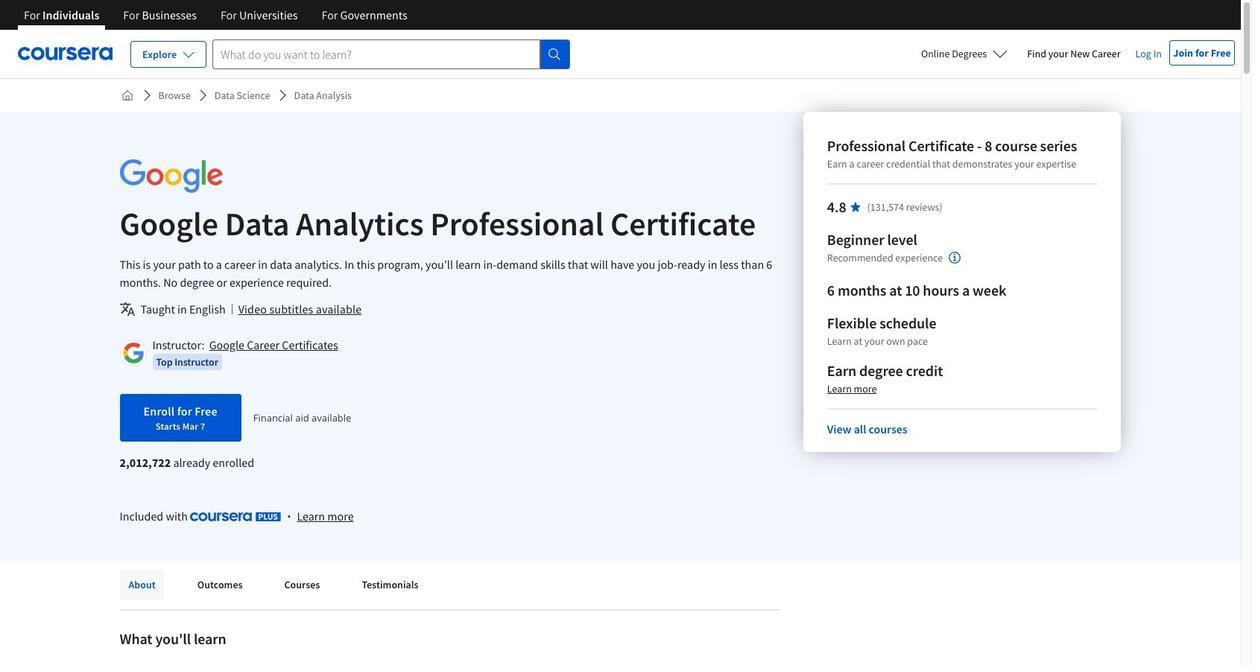 Task type: describe. For each thing, give the bounding box(es) containing it.
What do you want to learn? text field
[[213, 39, 541, 69]]

google image
[[120, 159, 222, 193]]

coursera plus image
[[190, 513, 281, 522]]



Task type: locate. For each thing, give the bounding box(es) containing it.
home image
[[121, 89, 133, 101]]

learn more about degree credit element
[[827, 382, 877, 396]]

banner navigation
[[12, 0, 419, 41]]

None search field
[[213, 39, 570, 69]]

coursera image
[[18, 42, 113, 66]]

information about difficulty level pre-requisites. image
[[949, 252, 961, 264]]

google career certificates image
[[122, 342, 144, 364]]



Task type: vqa. For each thing, say whether or not it's contained in the screenshot.
on in Unlimited access to 7,000+ world-class courses, hands-on projects, and job-ready certificate programs—all included in your subscription
no



